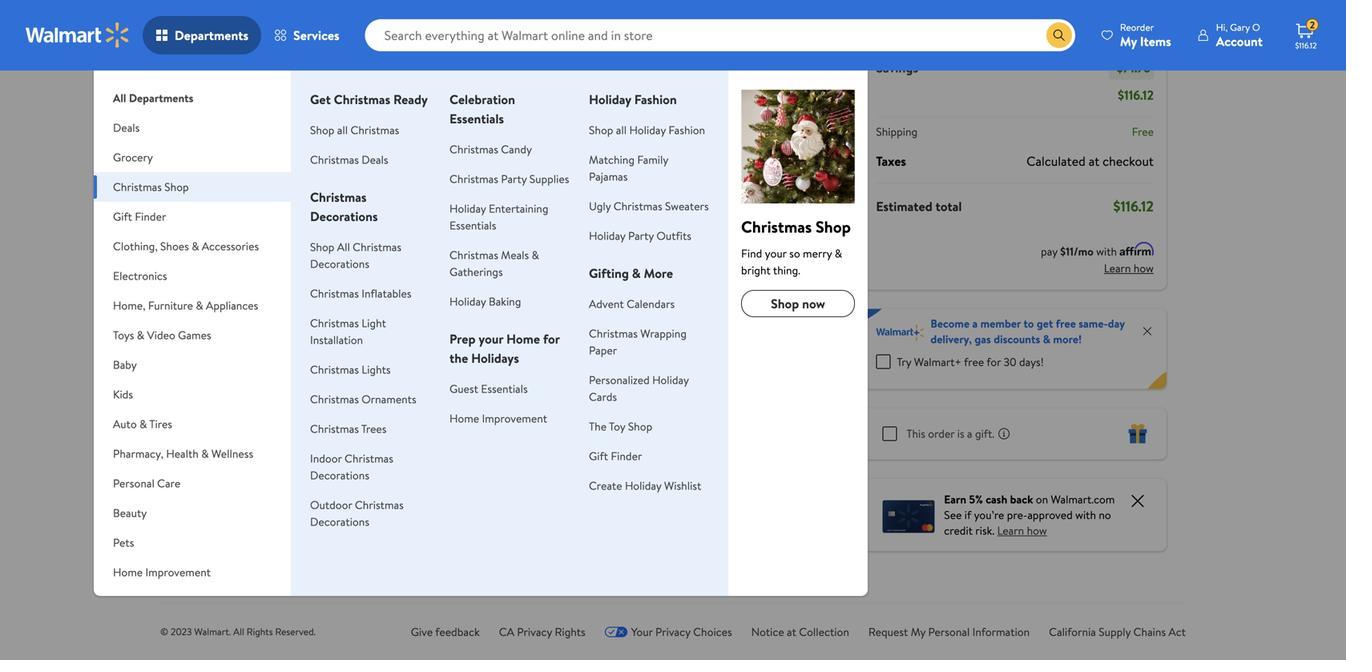 Task type: locate. For each thing, give the bounding box(es) containing it.
all down christmas decorations
[[337, 239, 350, 255]]

now $16.98 group
[[580, 176, 676, 489]]

gift up count
[[589, 449, 608, 464]]

8
[[254, 440, 261, 458]]

kids
[[113, 387, 133, 402]]

christmas down the christmas deals link
[[310, 188, 367, 206]]

learn how down the back
[[998, 523, 1048, 539]]

affirm image
[[1120, 242, 1154, 256]]

free right get
[[1056, 316, 1077, 331]]

pickup down lined
[[708, 455, 735, 469]]

1 horizontal spatial steel
[[507, 475, 535, 493]]

home for 'home improvement' link
[[450, 411, 480, 426]]

0 vertical spatial free
[[1056, 316, 1077, 331]]

holiday fashion
[[589, 91, 677, 108]]

5 add from the left
[[733, 287, 753, 302]]

christmas down trees
[[345, 451, 394, 467]]

deals up grocery
[[113, 120, 140, 135]]

deal for now $16.98
[[587, 185, 606, 199]]

finder for gift finder dropdown button
[[135, 209, 166, 224]]

shop up matching
[[589, 122, 614, 138]]

free
[[1133, 124, 1154, 139]]

add button inside now $349.00 group
[[335, 282, 394, 307]]

delivery
[[373, 25, 408, 38]]

0 horizontal spatial deals
[[113, 120, 140, 135]]

search icon image
[[1053, 29, 1066, 42]]

1 horizontal spatial your
[[765, 246, 787, 261]]

& right toys on the left of the page
[[137, 327, 144, 343]]

walmart plus image
[[876, 325, 925, 341]]

add to cart image inside now $7.49 "group"
[[713, 285, 733, 304]]

add down gatherings
[[485, 287, 505, 302]]

shipping left services
[[237, 25, 271, 38]]

1 horizontal spatial learn
[[1105, 261, 1132, 276]]

¢/count
[[601, 366, 639, 381]]

home inside prep your home for the holidays
[[507, 330, 540, 348]]

holiday down gatherings
[[450, 294, 486, 309]]

cash
[[986, 492, 1008, 507]]

2 vertical spatial all
[[233, 625, 244, 639]]

home inside dropdown button
[[113, 565, 143, 580]]

shop down christmas decorations
[[310, 239, 335, 255]]

improvement inside dropdown button
[[145, 565, 211, 580]]

personal left information
[[929, 625, 970, 640]]

3+ inside now $7.49 "group"
[[708, 477, 719, 491]]

1 horizontal spatial pickup
[[708, 455, 735, 469]]

gift finder inside dropdown button
[[113, 209, 166, 224]]

0 horizontal spatial stainless
[[229, 387, 277, 405]]

0 vertical spatial a
[[973, 316, 978, 331]]

3 add from the left
[[485, 287, 505, 302]]

4 now from the left
[[580, 331, 609, 352]]

privacy for your
[[656, 625, 691, 640]]

3+ day shipping inside now $7.49 "group"
[[708, 477, 772, 491]]

decorations down indoor
[[310, 468, 370, 483]]

holiday party outfits link
[[589, 228, 692, 244]]

home,
[[113, 298, 146, 313]]

1 vertical spatial steel
[[507, 475, 535, 493]]

1 horizontal spatial home improvement
[[450, 411, 548, 426]]

member
[[981, 316, 1021, 331]]

shop up merry
[[816, 216, 851, 238]]

video up christmas trees
[[332, 401, 365, 419]]

1 horizontal spatial all
[[616, 122, 627, 138]]

party down ugly christmas sweaters on the top of the page
[[628, 228, 654, 244]]

how
[[1134, 261, 1154, 276], [1027, 523, 1048, 539]]

0 horizontal spatial my
[[911, 625, 926, 640]]

now inside now $49.00 group
[[208, 331, 237, 352]]

1 vertical spatial my
[[911, 625, 926, 640]]

1 horizontal spatial my
[[1121, 32, 1138, 50]]

for inside prep your home for the holidays
[[543, 330, 560, 348]]

beauty button
[[94, 499, 291, 528]]

(realtree
[[704, 440, 756, 458]]

holidays
[[471, 350, 519, 367]]

add to cart image inside now $16.98 group
[[589, 285, 609, 304]]

the toy shop
[[589, 419, 653, 435]]

deal for now $7.49
[[711, 185, 730, 199]]

at for calculated
[[1089, 152, 1100, 170]]

1 vertical spatial more
[[644, 265, 673, 282]]

day inside now $49.00 group
[[225, 455, 239, 469]]

gift finder for gift finder dropdown button
[[113, 209, 166, 224]]

add up now $49.00
[[237, 287, 257, 302]]

all departments link
[[94, 71, 291, 113]]

3 add to cart image from the left
[[589, 285, 609, 304]]

with left the no on the bottom of page
[[1076, 507, 1097, 523]]

0 vertical spatial essentials
[[450, 110, 504, 127]]

1 horizontal spatial improvement
[[482, 411, 548, 426]]

christmas inside dropdown button
[[113, 179, 162, 195]]

1 vertical spatial learn how
[[998, 523, 1048, 539]]

1 privacy from the left
[[517, 625, 552, 640]]

Walmart Site-Wide search field
[[365, 19, 1076, 51]]

now inside now $7.49 $15.97 huntworth men's force heat boost™ lined beanie (realtree edge®)
[[704, 331, 733, 352]]

1 horizontal spatial more
[[644, 265, 673, 282]]

shop
[[310, 122, 335, 138], [589, 122, 614, 138], [199, 146, 231, 166], [165, 179, 189, 195], [816, 216, 851, 238], [310, 239, 335, 255], [771, 295, 800, 313], [628, 419, 653, 435]]

day inside now $349.00 group
[[349, 469, 363, 483]]

0 horizontal spatial free
[[964, 354, 985, 370]]

home down the opal™
[[450, 411, 480, 426]]

0 vertical spatial improvement
[[482, 411, 548, 426]]

holiday inside holiday entertaining essentials
[[450, 201, 486, 216]]

add button inside now $7.49 "group"
[[707, 282, 766, 307]]

home up the patio
[[113, 565, 143, 580]]

days!
[[1020, 354, 1044, 370]]

0 vertical spatial home improvement
[[450, 411, 548, 426]]

0 vertical spatial gift
[[113, 209, 132, 224]]

0 horizontal spatial for
[[543, 330, 560, 348]]

decorations
[[310, 208, 378, 225], [310, 256, 370, 272], [310, 468, 370, 483], [310, 514, 370, 530]]

holiday inside "personalized holiday cards"
[[653, 372, 689, 388]]

fashion
[[635, 91, 677, 108], [669, 122, 706, 138]]

This order is a gift. checkbox
[[883, 427, 897, 441]]

$71.76
[[1117, 59, 1151, 77]]

home improvement
[[450, 411, 548, 426], [113, 565, 211, 580]]

more up the calendars
[[644, 265, 673, 282]]

thing.
[[774, 263, 801, 278]]

all up matching
[[616, 122, 627, 138]]

fry
[[208, 387, 226, 405]]

patio & garden button
[[94, 588, 291, 617]]

christmas candy link
[[450, 141, 532, 157]]

holiday baking link
[[450, 294, 521, 309]]

learn down affirm "icon"
[[1105, 261, 1132, 276]]

now $349.00 $499.00 $349.00/ca xbox series x video game console, black
[[332, 331, 415, 437]]

finder up case
[[611, 449, 642, 464]]

clothing, shoes & accessories
[[113, 238, 259, 254]]

matching family pajamas link
[[589, 152, 669, 184]]

add inside now $349.00 group
[[361, 287, 381, 302]]

1 horizontal spatial gift finder
[[589, 449, 642, 464]]

1 vertical spatial pickup
[[708, 455, 735, 469]]

home improvement inside home improvement dropdown button
[[113, 565, 211, 580]]

privacy for ca
[[517, 625, 552, 640]]

& left tires
[[140, 416, 147, 432]]

1 vertical spatial finder
[[611, 449, 642, 464]]

departments inside "dropdown button"
[[175, 26, 249, 44]]

2 add button from the left
[[335, 282, 394, 307]]

next slide for horizontalscrollerrecommendations list image
[[767, 237, 806, 275]]

day down "(realtree"
[[721, 477, 735, 491]]

pickup for 3+ day shipping
[[708, 455, 735, 469]]

installation
[[310, 332, 363, 348]]

decorations inside outdoor christmas decorations
[[310, 514, 370, 530]]

2 vertical spatial essentials
[[481, 381, 528, 397]]

deals left the christmas deals link
[[270, 146, 305, 166]]

day up outdoor christmas decorations
[[349, 469, 363, 483]]

rights left 'privacy choices icon'
[[555, 625, 586, 640]]

0 horizontal spatial pickup
[[336, 25, 363, 38]]

notice at collection
[[752, 625, 850, 640]]

account
[[1217, 32, 1263, 50]]

2 deal from the left
[[339, 185, 358, 199]]

christmas inside indoor christmas decorations
[[345, 451, 394, 467]]

deal inside now $7.49 "group"
[[711, 185, 730, 199]]

christmas shop image
[[742, 90, 855, 204]]

banner
[[864, 309, 1167, 389]]

0 vertical spatial for
[[543, 330, 560, 348]]

video inside now $349.00 $499.00 $349.00/ca xbox series x video game console, black
[[332, 401, 365, 419]]

party for christmas
[[501, 171, 527, 187]]

christmas light installation
[[310, 315, 386, 348]]

add button
[[211, 282, 270, 307], [335, 282, 394, 307], [459, 282, 518, 307], [583, 282, 642, 307], [707, 282, 766, 307]]

learn right the risk.
[[998, 523, 1025, 539]]

3 add button from the left
[[459, 282, 518, 307]]

gas
[[975, 331, 992, 347]]

add to cart image
[[218, 285, 237, 304], [342, 285, 361, 304], [589, 285, 609, 304], [713, 285, 733, 304]]

day left 8
[[225, 455, 239, 469]]

1 horizontal spatial how
[[1134, 261, 1154, 276]]

0 vertical spatial video
[[147, 327, 175, 343]]

christmas meals & gatherings
[[450, 247, 539, 280]]

with up wellness
[[208, 422, 232, 440]]

0 vertical spatial learn how
[[1105, 261, 1154, 276]]

welch's,
[[580, 384, 625, 401]]

1 horizontal spatial at
[[1089, 152, 1100, 170]]

0 vertical spatial my
[[1121, 32, 1138, 50]]

5 add button from the left
[[707, 282, 766, 307]]

shop down deals 'dropdown button' at the top
[[199, 146, 231, 166]]

add up light
[[361, 287, 381, 302]]

heat
[[704, 405, 732, 422]]

all up christmas deals
[[337, 122, 348, 138]]

privacy choices icon image
[[605, 627, 628, 638]]

fryer
[[259, 405, 288, 422]]

1 vertical spatial party
[[628, 228, 654, 244]]

1 vertical spatial improvement
[[145, 565, 211, 580]]

now inside now $16.98 $24.28 21.2 ¢/count welch's, gluten free,  berries 'n cherries fruit snacks 0.8oz pouches, 80 count case
[[580, 331, 609, 352]]

deal inside now $16.98 group
[[587, 185, 606, 199]]

finder inside dropdown button
[[135, 209, 166, 224]]

for left 30
[[987, 354, 1002, 370]]

how down on
[[1027, 523, 1048, 539]]

discounts
[[994, 331, 1041, 347]]

advent calendars
[[589, 296, 675, 312]]

1 vertical spatial video
[[332, 401, 365, 419]]

departments up all departments link
[[175, 26, 249, 44]]

1 vertical spatial gift finder
[[589, 449, 642, 464]]

30
[[1004, 354, 1017, 370]]

prep
[[450, 330, 476, 348]]

shipping inside now $16.98 group
[[609, 449, 643, 463]]

care
[[157, 476, 181, 491]]

©
[[160, 625, 168, 639]]

2-day shipping inside now $16.98 group
[[584, 449, 643, 463]]

total
[[936, 198, 962, 215]]

0 vertical spatial party
[[501, 171, 527, 187]]

$116.12 up affirm "icon"
[[1114, 196, 1154, 216]]

3 deal from the left
[[463, 185, 482, 199]]

deal right sweaters
[[711, 185, 730, 199]]

a inside become a member to get free same-day delivery, gas discounts & more!
[[973, 316, 978, 331]]

shipping up holiday fashion
[[609, 25, 643, 38]]

shop down "grocery" dropdown button
[[165, 179, 189, 195]]

1 add to cart image from the left
[[218, 285, 237, 304]]

0.8oz
[[621, 437, 650, 454]]

day inside now $7.49 "group"
[[721, 477, 735, 491]]

xbox
[[332, 384, 360, 401]]

$116.12 down the '2' in the top of the page
[[1296, 40, 1318, 51]]

steel down countertop
[[507, 475, 535, 493]]

day
[[220, 25, 235, 38], [473, 25, 487, 38], [592, 25, 607, 38], [344, 47, 359, 61], [1108, 316, 1125, 331], [592, 449, 607, 463], [225, 455, 239, 469], [349, 469, 363, 483], [721, 477, 735, 491]]

4 add button from the left
[[583, 282, 642, 307]]

add to cart image for now $16.98
[[589, 285, 609, 304]]

video down furniture
[[147, 327, 175, 343]]

gift inside dropdown button
[[113, 209, 132, 224]]

pickup inside now $7.49 "group"
[[708, 455, 735, 469]]

add
[[237, 287, 257, 302], [361, 287, 381, 302], [485, 287, 505, 302], [609, 287, 629, 302], [733, 287, 753, 302]]

5%
[[970, 492, 984, 507]]

0 horizontal spatial improvement
[[145, 565, 211, 580]]

4 deal from the left
[[587, 185, 606, 199]]

christmas down grocery
[[113, 179, 162, 195]]

0 vertical spatial gift finder
[[113, 209, 166, 224]]

3+ down indoor
[[336, 469, 347, 483]]

& right merry
[[835, 246, 843, 261]]

1 vertical spatial how
[[1027, 523, 1048, 539]]

departments up deals 'dropdown button' at the top
[[129, 90, 194, 106]]

1 horizontal spatial stainless
[[456, 475, 504, 493]]

christmas decorations
[[310, 188, 378, 225]]

prep your home for the holidays
[[450, 330, 560, 367]]

how down affirm "icon"
[[1134, 261, 1154, 276]]

1 horizontal spatial home
[[450, 411, 480, 426]]

christmas shop find your so merry & bright thing.
[[742, 216, 851, 278]]

all
[[337, 122, 348, 138], [616, 122, 627, 138]]

toys & video games
[[113, 327, 211, 343]]

1 all from the left
[[337, 122, 348, 138]]

now for now $16.98 $24.28 21.2 ¢/count welch's, gluten free,  berries 'n cherries fruit snacks 0.8oz pouches, 80 count case
[[580, 331, 609, 352]]

0 horizontal spatial video
[[147, 327, 175, 343]]

add to cart image inside now $349.00 group
[[342, 285, 361, 304]]

at right notice
[[787, 625, 797, 640]]

3+ day shipping down "(realtree"
[[708, 477, 772, 491]]

0 horizontal spatial gift finder
[[113, 209, 166, 224]]

with inside 'see if you're pre-approved with no credit risk.'
[[1076, 507, 1097, 523]]

shipping inside now $7.49 "group"
[[737, 477, 772, 491]]

learn more about gifting image
[[998, 428, 1011, 441]]

ca
[[499, 625, 515, 640]]

add button for now $16.98
[[583, 282, 642, 307]]

add button inside now $49.00 group
[[211, 282, 270, 307]]

3+ up personal care dropdown button
[[212, 455, 223, 469]]

0 horizontal spatial finder
[[135, 209, 166, 224]]

0 vertical spatial personal
[[113, 476, 155, 491]]

0 vertical spatial pickup
[[336, 25, 363, 38]]

1 vertical spatial $116.12
[[1118, 86, 1154, 104]]

more down deals 'dropdown button' at the top
[[234, 146, 267, 166]]

2 horizontal spatial all
[[337, 239, 350, 255]]

guest essentials link
[[450, 381, 528, 397]]

4 add to cart image from the left
[[713, 285, 733, 304]]

0 vertical spatial how
[[1134, 261, 1154, 276]]

trees
[[361, 421, 387, 437]]

gift up clothing,
[[113, 209, 132, 224]]

1 decorations from the top
[[310, 208, 378, 225]]

shipping
[[237, 25, 271, 38], [489, 25, 524, 38], [609, 25, 643, 38], [361, 47, 395, 61], [609, 449, 643, 463], [241, 455, 276, 469], [365, 469, 400, 483], [737, 477, 772, 491]]

& right shoes
[[192, 238, 199, 254]]

meals
[[501, 247, 529, 263]]

privacy right the ca
[[517, 625, 552, 640]]

to
[[1024, 316, 1035, 331]]

shipping down delivery
[[361, 47, 395, 61]]

0 horizontal spatial at
[[787, 625, 797, 640]]

personal inside dropdown button
[[113, 476, 155, 491]]

now inside now $349.00 $499.00 $349.00/ca xbox series x video game console, black
[[332, 331, 361, 352]]

2 add from the left
[[361, 287, 381, 302]]

pickup for delivery
[[336, 25, 363, 38]]

stainless inside now $348.00 $579.00 ge profile™ opal™ nugget ice maker with side tank, countertop icemaker, stainless steel
[[456, 475, 504, 493]]

Search search field
[[365, 19, 1076, 51]]

bright
[[742, 263, 771, 278]]

0 horizontal spatial more
[[234, 146, 267, 166]]

add inside now $7.49 "group"
[[733, 287, 753, 302]]

0 horizontal spatial personal
[[113, 476, 155, 491]]

christmas inside shop all christmas decorations
[[353, 239, 402, 255]]

fashion up shop all holiday fashion link
[[635, 91, 677, 108]]

day up holiday fashion
[[592, 25, 607, 38]]

my for personal
[[911, 625, 926, 640]]

get christmas ready
[[310, 91, 428, 108]]

0 vertical spatial your
[[765, 246, 787, 261]]

1 horizontal spatial for
[[987, 354, 1002, 370]]

home improvement button
[[94, 558, 291, 588]]

2 add to cart image from the left
[[342, 285, 361, 304]]

now for now $49.00
[[208, 331, 237, 352]]

1 vertical spatial stainless
[[456, 475, 504, 493]]

0 vertical spatial fashion
[[635, 91, 677, 108]]

1 horizontal spatial free
[[1056, 316, 1077, 331]]

add inside now $16.98 group
[[609, 287, 629, 302]]

2 vertical spatial home
[[113, 565, 143, 580]]

0 horizontal spatial all
[[113, 90, 126, 106]]

1 horizontal spatial personal
[[929, 625, 970, 640]]

& left the more!
[[1043, 331, 1051, 347]]

shipping down edge®)
[[737, 477, 772, 491]]

0 vertical spatial departments
[[175, 26, 249, 44]]

1 add button from the left
[[211, 282, 270, 307]]

2 all from the left
[[616, 122, 627, 138]]

2 horizontal spatial home
[[507, 330, 540, 348]]

1 horizontal spatial privacy
[[656, 625, 691, 640]]

steel inside now $348.00 $579.00 ge profile™ opal™ nugget ice maker with side tank, countertop icemaker, stainless steel
[[507, 475, 535, 493]]

0 vertical spatial home
[[507, 330, 540, 348]]

your up holidays
[[479, 330, 504, 348]]

steel left air at the bottom left of page
[[208, 405, 236, 422]]

light
[[362, 315, 386, 331]]

3 now from the left
[[456, 331, 485, 352]]

now inside now $348.00 $579.00 ge profile™ opal™ nugget ice maker with side tank, countertop icemaker, stainless steel
[[456, 331, 485, 352]]

for for home
[[543, 330, 560, 348]]

shipping
[[876, 124, 918, 139]]

with inside "chefman turbo fry stainless steel air fryer with basket divider, 8 quart"
[[208, 422, 232, 440]]

back
[[1011, 492, 1034, 507]]

day inside now $16.98 group
[[592, 449, 607, 463]]

christmas trees link
[[310, 421, 387, 437]]

1 vertical spatial learn
[[998, 523, 1025, 539]]

at for notice
[[787, 625, 797, 640]]

essentials inside celebration essentials
[[450, 110, 504, 127]]

personal care
[[113, 476, 181, 491]]

0 horizontal spatial home improvement
[[113, 565, 211, 580]]

0 vertical spatial all
[[113, 90, 126, 106]]

5 deal from the left
[[711, 185, 730, 199]]

0 horizontal spatial gift
[[113, 209, 132, 224]]

1 vertical spatial home
[[450, 411, 480, 426]]

1 vertical spatial home improvement
[[113, 565, 211, 580]]

0 horizontal spatial home
[[113, 565, 143, 580]]

1 vertical spatial your
[[479, 330, 504, 348]]

all right walmart.
[[233, 625, 244, 639]]

2 decorations from the top
[[310, 256, 370, 272]]

add button inside now $16.98 group
[[583, 282, 642, 307]]

1 vertical spatial at
[[787, 625, 797, 640]]

a
[[973, 316, 978, 331], [968, 426, 973, 442]]

side
[[456, 422, 480, 440]]

christmas
[[334, 91, 391, 108], [351, 122, 400, 138], [450, 141, 499, 157], [310, 152, 359, 168], [450, 171, 499, 187], [113, 179, 162, 195], [310, 188, 367, 206], [614, 198, 663, 214], [742, 216, 812, 238], [353, 239, 402, 255], [450, 247, 499, 263], [310, 286, 359, 301], [310, 315, 359, 331], [589, 326, 638, 342], [310, 362, 359, 378], [310, 392, 359, 407], [310, 421, 359, 437], [345, 451, 394, 467], [355, 497, 404, 513]]

request my personal information link
[[869, 625, 1030, 640]]

add for now $16.98
[[609, 287, 629, 302]]

at left checkout at the top right
[[1089, 152, 1100, 170]]

2 privacy from the left
[[656, 625, 691, 640]]

party for holiday
[[628, 228, 654, 244]]

gift for gift finder link
[[589, 449, 608, 464]]

walmart image
[[26, 22, 130, 48]]

deal up gift finder dropdown button
[[215, 185, 234, 199]]

0 horizontal spatial all
[[337, 122, 348, 138]]

deal
[[215, 185, 234, 199], [339, 185, 358, 199], [463, 185, 482, 199], [587, 185, 606, 199], [711, 185, 730, 199]]

shop now link
[[742, 290, 855, 317]]

toy
[[609, 419, 626, 435]]

1 vertical spatial fashion
[[669, 122, 706, 138]]

1 deal from the left
[[215, 185, 234, 199]]

& right meals
[[532, 247, 539, 263]]

all up grocery
[[113, 90, 126, 106]]

try
[[897, 354, 912, 370]]

deal inside now $349.00 group
[[339, 185, 358, 199]]

credit
[[945, 523, 973, 539]]

1 vertical spatial essentials
[[450, 218, 497, 233]]

1 horizontal spatial video
[[332, 401, 365, 419]]

1 vertical spatial gift
[[589, 449, 608, 464]]

guest
[[450, 381, 479, 397]]

5 now from the left
[[704, 331, 733, 352]]

merry
[[803, 246, 832, 261]]

1 add from the left
[[237, 287, 257, 302]]

baby button
[[94, 350, 291, 380]]

0 horizontal spatial steel
[[208, 405, 236, 422]]

2-
[[212, 25, 220, 38], [584, 25, 592, 38], [336, 47, 344, 61], [584, 449, 592, 463]]

fashion down holiday fashion
[[669, 122, 706, 138]]

0 vertical spatial at
[[1089, 152, 1100, 170]]

auto & tires button
[[94, 410, 291, 439]]

garden
[[151, 594, 187, 610]]

0 vertical spatial finder
[[135, 209, 166, 224]]

decorations down outdoor
[[310, 514, 370, 530]]

for right "$348.00"
[[543, 330, 560, 348]]

electronics button
[[94, 261, 291, 291]]

4 decorations from the top
[[310, 514, 370, 530]]

2 now from the left
[[332, 331, 361, 352]]

1 horizontal spatial gift
[[589, 449, 608, 464]]

1 horizontal spatial all
[[233, 625, 244, 639]]

gifting image
[[1129, 424, 1148, 444]]

day up get christmas ready
[[344, 47, 359, 61]]

deal up holiday entertaining essentials link
[[463, 185, 482, 199]]

4 add from the left
[[609, 287, 629, 302]]

1 now from the left
[[208, 331, 237, 352]]

3+ day shipping down the basket
[[212, 455, 276, 469]]

rights left reserved.
[[247, 625, 273, 639]]

& inside the 'christmas meals & gatherings'
[[532, 247, 539, 263]]

deals down shop all christmas link in the left of the page
[[362, 152, 389, 168]]

see if you're pre-approved with no credit risk.
[[945, 507, 1112, 539]]

all for holiday
[[616, 122, 627, 138]]

my inside reorder my items
[[1121, 32, 1138, 50]]

deal down pajamas
[[587, 185, 606, 199]]

your inside prep your home for the holidays
[[479, 330, 504, 348]]

add down bright
[[733, 287, 753, 302]]

improvement down nugget
[[482, 411, 548, 426]]

$116.12 down $71.76
[[1118, 86, 1154, 104]]

learn how down affirm "icon"
[[1105, 261, 1154, 276]]

add down gifting
[[609, 287, 629, 302]]

add to cart image
[[465, 285, 485, 304]]

3 decorations from the top
[[310, 468, 370, 483]]



Task type: vqa. For each thing, say whether or not it's contained in the screenshot.
Gift Finder dropdown button
yes



Task type: describe. For each thing, give the bounding box(es) containing it.
savings
[[876, 59, 919, 77]]

home improvement for home improvement dropdown button
[[113, 565, 211, 580]]

3+ inside now $349.00 group
[[336, 469, 347, 483]]

calculated
[[1027, 152, 1086, 170]]

delivery,
[[931, 331, 972, 347]]

now $7.49 group
[[704, 176, 800, 500]]

profile™
[[476, 370, 518, 387]]

& right furniture
[[196, 298, 203, 313]]

basket
[[235, 422, 272, 440]]

now $348.00 group
[[456, 176, 552, 493]]

taxes
[[876, 152, 907, 170]]

all inside shop all christmas decorations
[[337, 239, 350, 255]]

matching
[[589, 152, 635, 168]]

my for items
[[1121, 32, 1138, 50]]

0 horizontal spatial rights
[[247, 625, 273, 639]]

o
[[1253, 20, 1261, 34]]

with inside now $348.00 $579.00 ge profile™ opal™ nugget ice maker with side tank, countertop icemaker, stainless steel
[[513, 405, 537, 422]]

add to cart image inside now $49.00 group
[[218, 285, 237, 304]]

capital one credit card image
[[883, 497, 935, 533]]

gift finder button
[[94, 202, 291, 232]]

add for now $349.00
[[361, 287, 381, 302]]

supplies
[[530, 171, 570, 187]]

christmas down celebration essentials
[[450, 141, 499, 157]]

0 horizontal spatial learn
[[998, 523, 1025, 539]]

christmas up shop all christmas
[[334, 91, 391, 108]]

baby
[[113, 357, 137, 373]]

holiday up shop all holiday fashion
[[589, 91, 632, 108]]

pharmacy, health & wellness
[[113, 446, 253, 462]]

christmas up xbox
[[310, 362, 359, 378]]

steel inside "chefman turbo fry stainless steel air fryer with basket divider, 8 quart"
[[208, 405, 236, 422]]

approved
[[1028, 507, 1073, 523]]

find
[[742, 246, 763, 261]]

christmas down shop all christmas
[[310, 152, 359, 168]]

$49.00
[[241, 331, 284, 352]]

outdoor christmas decorations link
[[310, 497, 404, 530]]

holiday entertaining essentials link
[[450, 201, 549, 233]]

is
[[958, 426, 965, 442]]

reorder my items
[[1121, 20, 1172, 50]]

black
[[384, 419, 413, 437]]

1 horizontal spatial learn how
[[1105, 261, 1154, 276]]

gift finder for gift finder link
[[589, 449, 642, 464]]

choices
[[694, 625, 732, 640]]

outdoor christmas decorations
[[310, 497, 404, 530]]

gift finder link
[[589, 449, 642, 464]]

improvement for 'home improvement' link
[[482, 411, 548, 426]]

christmas wrapping paper link
[[589, 326, 687, 358]]

maker
[[476, 405, 510, 422]]

essentials for guest
[[481, 381, 528, 397]]

supply
[[1099, 625, 1131, 640]]

day up celebration
[[473, 25, 487, 38]]

deal inside 'now $348.00' group
[[463, 185, 482, 199]]

calculated at checkout
[[1027, 152, 1154, 170]]

add to cart image for now $7.49
[[713, 285, 733, 304]]

1 horizontal spatial rights
[[555, 625, 586, 640]]

gifting & more
[[589, 265, 673, 282]]

shop down get
[[310, 122, 335, 138]]

holiday down ugly
[[589, 228, 626, 244]]

shop inside dropdown button
[[165, 179, 189, 195]]

deal for now $349.00
[[339, 185, 358, 199]]

boost™
[[735, 405, 772, 422]]

3+ up celebration
[[460, 25, 471, 38]]

free inside become a member to get free same-day delivery, gas discounts & more!
[[1056, 316, 1077, 331]]

shop all holiday fashion link
[[589, 122, 706, 138]]

1 vertical spatial personal
[[929, 625, 970, 640]]

banner containing become a member to get free same-day delivery, gas discounts & more!
[[864, 309, 1167, 389]]

video inside dropdown button
[[147, 327, 175, 343]]

christmas inside "christmas wrapping paper"
[[589, 326, 638, 342]]

0 vertical spatial $116.12
[[1296, 40, 1318, 51]]

1 vertical spatial a
[[968, 426, 973, 442]]

if
[[965, 507, 972, 523]]

day inside become a member to get free same-day delivery, gas discounts & more!
[[1108, 316, 1125, 331]]

now $348.00 $579.00 ge profile™ opal™ nugget ice maker with side tank, countertop icemaker, stainless steel
[[456, 331, 541, 493]]

0 horizontal spatial how
[[1027, 523, 1048, 539]]

holiday up family
[[630, 122, 666, 138]]

series
[[363, 384, 396, 401]]

christmas inside christmas light installation
[[310, 315, 359, 331]]

california supply chains act
[[1050, 625, 1186, 640]]

all for get
[[337, 122, 348, 138]]

clothing, shoes & accessories button
[[94, 232, 291, 261]]

christmas wrapping paper
[[589, 326, 687, 358]]

add button for now $349.00
[[335, 282, 394, 307]]

home, furniture & appliances
[[113, 298, 258, 313]]

x
[[399, 384, 407, 401]]

christmas lights link
[[310, 362, 391, 378]]

& inside christmas shop find your so merry & bright thing.
[[835, 246, 843, 261]]

3+ day shipping up celebration
[[460, 25, 524, 38]]

1 vertical spatial departments
[[129, 90, 194, 106]]

chefman
[[208, 370, 260, 387]]

act
[[1169, 625, 1186, 640]]

feedback
[[436, 625, 480, 640]]

21.2
[[580, 366, 598, 381]]

personal care button
[[94, 469, 291, 499]]

close walmart plus section image
[[1142, 325, 1154, 338]]

1 vertical spatial free
[[964, 354, 985, 370]]

men's
[[704, 387, 736, 405]]

now for now $348.00 $579.00 ge profile™ opal™ nugget ice maker with side tank, countertop icemaker, stainless steel
[[456, 331, 485, 352]]

0 vertical spatial learn
[[1105, 261, 1132, 276]]

beauty
[[113, 505, 147, 521]]

2- inside now $16.98 group
[[584, 449, 592, 463]]

decorations inside shop all christmas decorations
[[310, 256, 370, 272]]

christmas inside christmas shop find your so merry & bright thing.
[[742, 216, 812, 238]]

day up all departments link
[[220, 25, 235, 38]]

wrapping
[[641, 326, 687, 342]]

risk.
[[976, 523, 995, 539]]

christmas inside the 'christmas meals & gatherings'
[[450, 247, 499, 263]]

count
[[580, 472, 615, 489]]

dismiss capital one banner image
[[1129, 492, 1148, 511]]

christmas inside outdoor christmas decorations
[[355, 497, 404, 513]]

now $349.00 group
[[332, 176, 428, 492]]

3+ inside now $49.00 group
[[212, 455, 223, 469]]

add inside now $49.00 group
[[237, 287, 257, 302]]

80
[[633, 454, 648, 472]]

shop up 0.8oz
[[628, 419, 653, 435]]

home improvement for 'home improvement' link
[[450, 411, 548, 426]]

essentials inside holiday entertaining essentials
[[450, 218, 497, 233]]

christmas up the "christmas trees" link
[[310, 392, 359, 407]]

deals inside deals 'dropdown button'
[[113, 120, 140, 135]]

become
[[931, 316, 970, 331]]

divider,
[[208, 440, 251, 458]]

3+ day shipping inside now $349.00 group
[[336, 469, 400, 483]]

shop all christmas decorations
[[310, 239, 402, 272]]

accessories
[[202, 238, 259, 254]]

shop inside shop all christmas decorations
[[310, 239, 335, 255]]

decorations inside indoor christmas decorations
[[310, 468, 370, 483]]

$11/mo
[[1061, 244, 1094, 259]]

1 horizontal spatial deals
[[270, 146, 305, 166]]

all departments
[[113, 90, 194, 106]]

shipping up celebration
[[489, 25, 524, 38]]

2 horizontal spatial deals
[[362, 152, 389, 168]]

0 vertical spatial more
[[234, 146, 267, 166]]

home for home improvement dropdown button
[[113, 565, 143, 580]]

shop more deals
[[199, 146, 305, 166]]

christmas down christmas candy link at the top left
[[450, 171, 499, 187]]

christmas party supplies link
[[450, 171, 570, 187]]

patio
[[113, 594, 138, 610]]

0 horizontal spatial learn how
[[998, 523, 1048, 539]]

lights
[[362, 362, 391, 378]]

add button for now $7.49
[[707, 282, 766, 307]]

now $7.49 $15.97 huntworth men's force heat boost™ lined beanie (realtree edge®)
[[704, 331, 796, 458]]

Try Walmart+ free for 30 days! checkbox
[[876, 355, 891, 369]]

collection
[[799, 625, 850, 640]]

christmas inflatables link
[[310, 286, 412, 301]]

& right health
[[201, 446, 209, 462]]

essentials for celebration
[[450, 110, 504, 127]]

christmas up christmas light installation
[[310, 286, 359, 301]]

on
[[1036, 492, 1049, 507]]

improvement for home improvement dropdown button
[[145, 565, 211, 580]]

shipping inside now $349.00 group
[[365, 469, 400, 483]]

deal inside now $49.00 group
[[215, 185, 234, 199]]

inflatables
[[362, 286, 412, 301]]

holiday down 80
[[625, 478, 662, 494]]

3+ day shipping inside now $49.00 group
[[212, 455, 276, 469]]

finder for gift finder link
[[611, 449, 642, 464]]

& right the patio
[[141, 594, 148, 610]]

add button inside 'now $348.00' group
[[459, 282, 518, 307]]

holiday party outfits
[[589, 228, 692, 244]]

earn 5% cash back on walmart.com
[[945, 492, 1116, 507]]

advent calendars link
[[589, 296, 675, 312]]

now for now $349.00 $499.00 $349.00/ca xbox series x video game console, black
[[332, 331, 361, 352]]

gatherings
[[450, 264, 503, 280]]

stainless inside "chefman turbo fry stainless steel air fryer with basket divider, 8 quart"
[[229, 387, 277, 405]]

personalized holiday cards link
[[589, 372, 689, 405]]

2
[[1311, 18, 1316, 32]]

now for now $7.49 $15.97 huntworth men's force heat boost™ lined beanie (realtree edge®)
[[704, 331, 733, 352]]

with right the $11/mo
[[1097, 244, 1118, 259]]

& right gifting
[[632, 265, 641, 282]]

your
[[632, 625, 653, 640]]

christmas candy
[[450, 141, 532, 157]]

add to cart image for now $349.00
[[342, 285, 361, 304]]

your inside christmas shop find your so merry & bright thing.
[[765, 246, 787, 261]]

& inside dropdown button
[[192, 238, 199, 254]]

add inside 'now $348.00' group
[[485, 287, 505, 302]]

shipping inside now $49.00 group
[[241, 455, 276, 469]]

edge®)
[[759, 440, 796, 458]]

add for now $7.49
[[733, 287, 753, 302]]

patio & garden
[[113, 594, 187, 610]]

now $49.00 group
[[208, 176, 304, 478]]

learn how link
[[998, 523, 1048, 539]]

& inside become a member to get free same-day delivery, gas discounts & more!
[[1043, 331, 1051, 347]]

christmas ornaments
[[310, 392, 417, 407]]

guest essentials
[[450, 381, 528, 397]]

christmas shop
[[113, 179, 189, 195]]

walmart.
[[194, 625, 231, 639]]

gift for gift finder dropdown button
[[113, 209, 132, 224]]

shop inside christmas shop find your so merry & bright thing.
[[816, 216, 851, 238]]

california supply chains act link
[[1050, 625, 1186, 640]]

for for free
[[987, 354, 1002, 370]]

christmas inside christmas decorations
[[310, 188, 367, 206]]

christmas down get christmas ready
[[351, 122, 400, 138]]

© 2023 walmart. all rights reserved.
[[160, 625, 316, 639]]

shop left now
[[771, 295, 800, 313]]

christmas up 'holiday party outfits'
[[614, 198, 663, 214]]

'n
[[654, 401, 666, 419]]

personalized holiday cards
[[589, 372, 689, 405]]

2 vertical spatial $116.12
[[1114, 196, 1154, 216]]

christmas up indoor
[[310, 421, 359, 437]]

clothing,
[[113, 238, 158, 254]]



